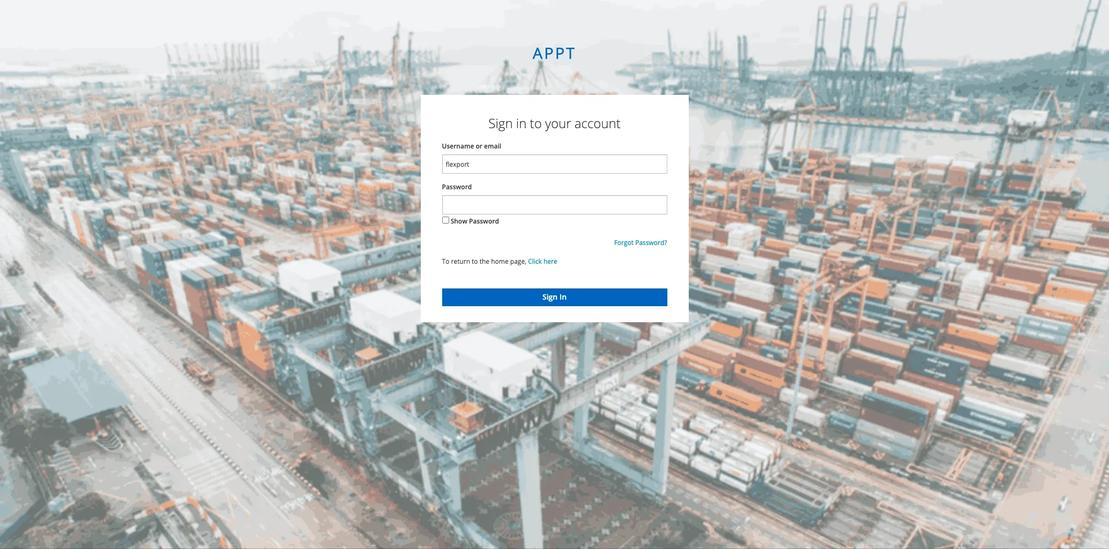 Task type: locate. For each thing, give the bounding box(es) containing it.
show
[[451, 217, 468, 226]]

forgot password?
[[615, 238, 668, 247]]

1 horizontal spatial to
[[530, 114, 542, 132]]

to return to the home page, click here
[[442, 257, 558, 266]]

password?
[[636, 238, 668, 247]]

click
[[529, 257, 542, 266]]

username
[[442, 142, 474, 151]]

password up show at left top
[[442, 182, 472, 192]]

1 vertical spatial to
[[472, 257, 478, 266]]

to
[[530, 114, 542, 132], [472, 257, 478, 266]]

sign
[[489, 114, 513, 132]]

password
[[442, 182, 472, 192], [469, 217, 499, 226]]

Show Password checkbox
[[442, 217, 449, 224]]

appt
[[533, 42, 577, 63]]

account
[[575, 114, 621, 132]]

here
[[544, 257, 558, 266]]

0 vertical spatial to
[[530, 114, 542, 132]]

your
[[546, 114, 572, 132]]

to for your
[[530, 114, 542, 132]]

None submit
[[442, 289, 668, 306]]

page,
[[511, 257, 527, 266]]

0 horizontal spatial to
[[472, 257, 478, 266]]

to right 'in'
[[530, 114, 542, 132]]

to left the
[[472, 257, 478, 266]]

password right show at left top
[[469, 217, 499, 226]]



Task type: describe. For each thing, give the bounding box(es) containing it.
email
[[484, 142, 502, 151]]

sign in to your account
[[489, 114, 621, 132]]

return
[[451, 257, 470, 266]]

the
[[480, 257, 490, 266]]

to for the
[[472, 257, 478, 266]]

forgot
[[615, 238, 634, 247]]

click here link
[[529, 257, 558, 266]]

Username or email text field
[[442, 155, 668, 174]]

show password
[[451, 217, 499, 226]]

username or email
[[442, 142, 502, 151]]

Password password field
[[442, 195, 668, 215]]

0 vertical spatial password
[[442, 182, 472, 192]]

1 vertical spatial password
[[469, 217, 499, 226]]

home
[[491, 257, 509, 266]]

to
[[442, 257, 450, 266]]

or
[[476, 142, 483, 151]]

forgot password? link
[[615, 238, 668, 247]]

in
[[516, 114, 527, 132]]



